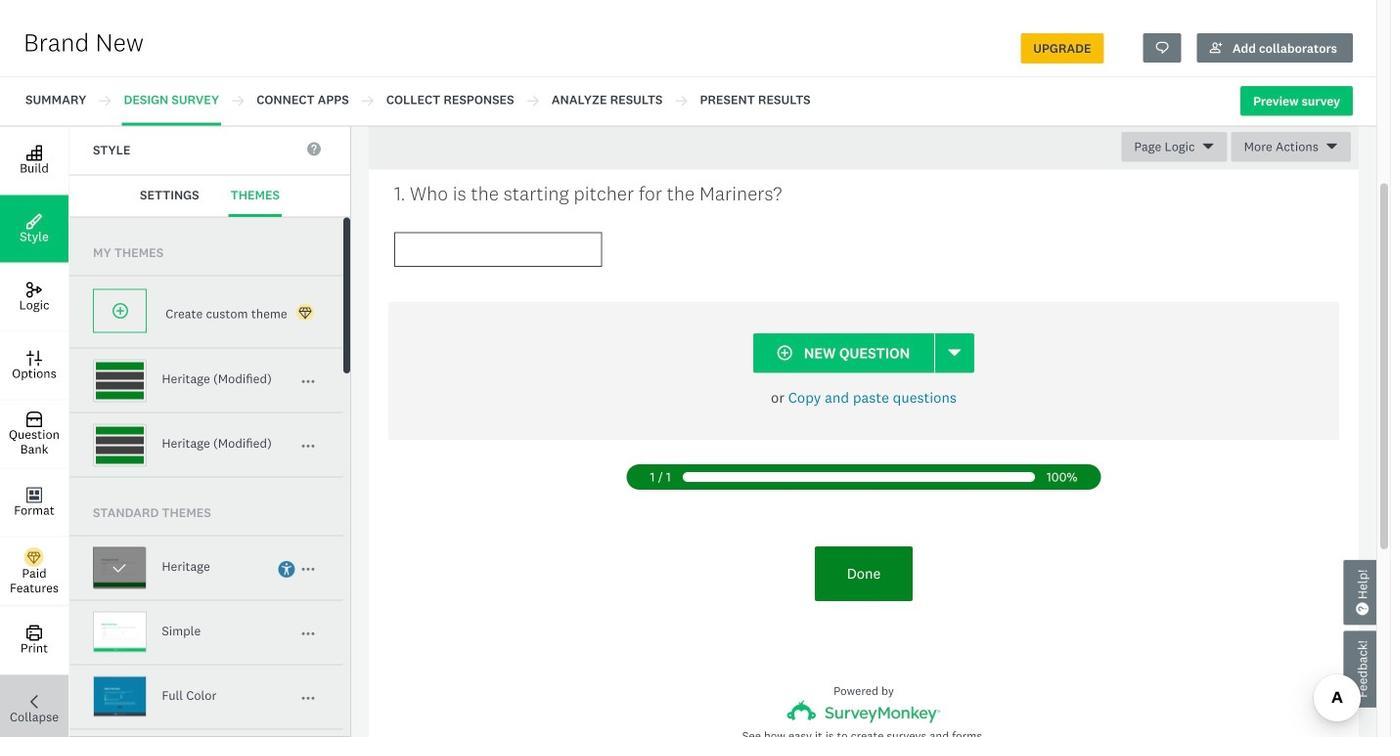 Task type: locate. For each thing, give the bounding box(es) containing it.
None text field
[[394, 233, 602, 267]]

surveymonkey image
[[787, 701, 941, 724]]



Task type: vqa. For each thing, say whether or not it's contained in the screenshot.
second Brand logo from the top
no



